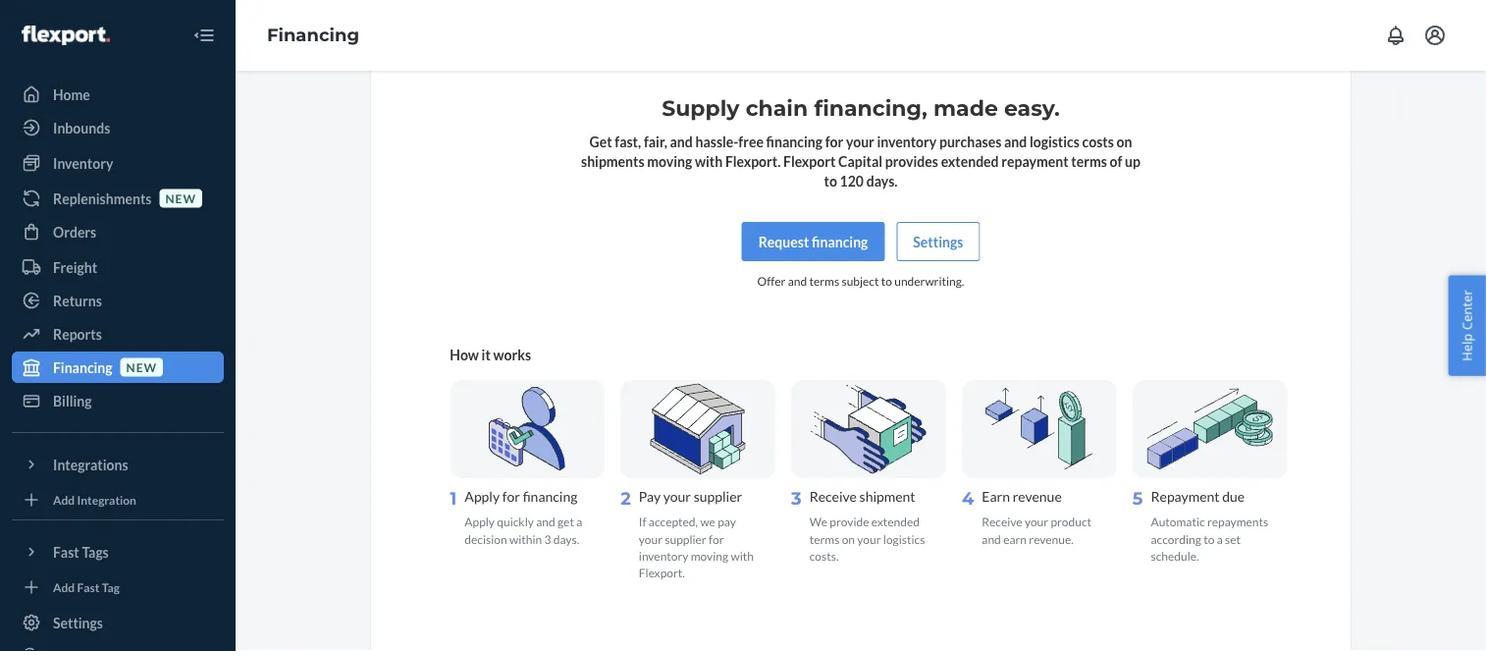 Task type: vqa. For each thing, say whether or not it's contained in the screenshot.
2nd Apply
yes



Task type: locate. For each thing, give the bounding box(es) containing it.
billing
[[53, 392, 92, 409]]

1 horizontal spatial settings
[[914, 234, 964, 250]]

days.
[[867, 173, 898, 190], [554, 532, 580, 546]]

to right subject
[[882, 274, 893, 289]]

inventory inside get fast, fair, and hassle-free financing for your inventory purchases and logistics costs on shipments moving with flexport. flexport capital provides extended repayment terms of up to 120 days.
[[877, 134, 937, 150]]

receive up earn
[[982, 515, 1023, 529]]

new down the reports "link"
[[126, 360, 157, 374]]

to left 120
[[824, 173, 838, 190]]

chain
[[746, 95, 808, 122]]

receive inside receive your product and earn revenue.
[[982, 515, 1023, 529]]

receive for receive shipment
[[810, 488, 857, 505]]

a inside 'apply quickly and get a decision within 3 days.'
[[577, 515, 583, 529]]

3 right within at the bottom left
[[544, 532, 551, 546]]

get
[[590, 134, 612, 150]]

your
[[846, 134, 875, 150], [664, 488, 691, 505], [1025, 515, 1049, 529], [639, 532, 663, 546], [858, 532, 881, 546]]

product
[[1051, 515, 1092, 529]]

2 add from the top
[[53, 580, 75, 594]]

with down pay
[[731, 549, 754, 563]]

pay
[[639, 488, 661, 505]]

terms up costs.
[[810, 532, 840, 546]]

settings
[[914, 234, 964, 250], [53, 614, 103, 631]]

2 horizontal spatial to
[[1204, 532, 1215, 546]]

flexport. inside the if accepted, we pay your supplier for inventory moving with flexport.
[[639, 566, 685, 580]]

1 vertical spatial inventory
[[639, 549, 689, 563]]

1 vertical spatial extended
[[872, 515, 920, 529]]

on up up
[[1117, 134, 1133, 150]]

terms inside get fast, fair, and hassle-free financing for your inventory purchases and logistics costs on shipments moving with flexport. flexport capital provides extended repayment terms of up to 120 days.
[[1072, 153, 1108, 170]]

extended
[[941, 153, 999, 170], [872, 515, 920, 529]]

inbounds
[[53, 119, 110, 136]]

days. down capital
[[867, 173, 898, 190]]

costs.
[[810, 549, 839, 563]]

1 vertical spatial receive
[[982, 515, 1023, 529]]

help center button
[[1449, 275, 1487, 376]]

financing inside button
[[812, 234, 868, 250]]

1 horizontal spatial to
[[882, 274, 893, 289]]

1 vertical spatial supplier
[[665, 532, 707, 546]]

0 vertical spatial new
[[165, 191, 196, 205]]

receive shipment
[[810, 488, 916, 505]]

0 vertical spatial terms
[[1072, 153, 1108, 170]]

for
[[826, 134, 844, 150], [503, 488, 520, 505], [709, 532, 724, 546]]

settings inside button
[[914, 234, 964, 250]]

request financing button
[[742, 222, 885, 262]]

fair,
[[644, 134, 668, 150]]

0 horizontal spatial flexport.
[[639, 566, 685, 580]]

2 vertical spatial to
[[1204, 532, 1215, 546]]

with inside get fast, fair, and hassle-free financing for your inventory purchases and logistics costs on shipments moving with flexport. flexport capital provides extended repayment terms of up to 120 days.
[[695, 153, 723, 170]]

your down if
[[639, 532, 663, 546]]

0 vertical spatial a
[[577, 515, 583, 529]]

add integration link
[[12, 488, 224, 512]]

on inside get fast, fair, and hassle-free financing for your inventory purchases and logistics costs on shipments moving with flexport. flexport capital provides extended repayment terms of up to 120 days.
[[1117, 134, 1133, 150]]

financing inside get fast, fair, and hassle-free financing for your inventory purchases and logistics costs on shipments moving with flexport. flexport capital provides extended repayment terms of up to 120 days.
[[767, 134, 823, 150]]

flexport. inside get fast, fair, and hassle-free financing for your inventory purchases and logistics costs on shipments moving with flexport. flexport capital provides extended repayment terms of up to 120 days.
[[726, 153, 781, 170]]

0 vertical spatial inventory
[[877, 134, 937, 150]]

with inside the if accepted, we pay your supplier for inventory moving with flexport.
[[731, 549, 754, 563]]

add inside add integration link
[[53, 492, 75, 507]]

repayment
[[1002, 153, 1069, 170]]

apply up decision at the bottom of page
[[465, 515, 495, 529]]

supplier up pay
[[694, 488, 743, 505]]

logistics
[[1030, 134, 1080, 150], [884, 532, 925, 546]]

logistics down shipment
[[884, 532, 925, 546]]

settings inside 'link'
[[53, 614, 103, 631]]

1 add from the top
[[53, 492, 75, 507]]

1 vertical spatial apply
[[465, 515, 495, 529]]

0 vertical spatial fast
[[53, 544, 79, 560]]

1 vertical spatial for
[[503, 488, 520, 505]]

if
[[639, 515, 647, 529]]

1 horizontal spatial new
[[165, 191, 196, 205]]

0 horizontal spatial settings
[[53, 614, 103, 631]]

flexport
[[784, 153, 836, 170]]

1 vertical spatial financing
[[53, 359, 113, 376]]

0 vertical spatial 3
[[792, 488, 802, 510]]

inventory link
[[12, 147, 224, 179]]

and inside receive your product and earn revenue.
[[982, 532, 1001, 546]]

0 vertical spatial with
[[695, 153, 723, 170]]

moving down fair,
[[647, 153, 693, 170]]

provide
[[830, 515, 870, 529]]

1 horizontal spatial on
[[1117, 134, 1133, 150]]

financing up flexport
[[767, 134, 823, 150]]

replenishments
[[53, 190, 152, 207]]

inbounds link
[[12, 112, 224, 143]]

1 vertical spatial 3
[[544, 532, 551, 546]]

add left integration
[[53, 492, 75, 507]]

your up revenue.
[[1025, 515, 1049, 529]]

fast tags button
[[12, 536, 224, 568]]

supplier down "accepted," on the bottom left of the page
[[665, 532, 707, 546]]

1 horizontal spatial with
[[731, 549, 754, 563]]

1 vertical spatial financing
[[812, 234, 868, 250]]

apply inside 'apply quickly and get a decision within 3 days.'
[[465, 515, 495, 529]]

0 horizontal spatial on
[[842, 532, 855, 546]]

logistics inside get fast, fair, and hassle-free financing for your inventory purchases and logistics costs on shipments moving with flexport. flexport capital provides extended repayment terms of up to 120 days.
[[1030, 134, 1080, 150]]

on down provide
[[842, 532, 855, 546]]

fast
[[53, 544, 79, 560], [77, 580, 100, 594]]

extended down purchases
[[941, 153, 999, 170]]

0 vertical spatial extended
[[941, 153, 999, 170]]

financing
[[267, 24, 359, 46], [53, 359, 113, 376]]

1 vertical spatial add
[[53, 580, 75, 594]]

0 horizontal spatial extended
[[872, 515, 920, 529]]

2 vertical spatial terms
[[810, 532, 840, 546]]

your up capital
[[846, 134, 875, 150]]

financing
[[767, 134, 823, 150], [812, 234, 868, 250], [523, 488, 578, 505]]

2 apply from the top
[[465, 515, 495, 529]]

1 vertical spatial settings
[[53, 614, 103, 631]]

settings up underwriting.
[[914, 234, 964, 250]]

add for add fast tag
[[53, 580, 75, 594]]

integrations button
[[12, 449, 224, 480]]

terms down costs
[[1072, 153, 1108, 170]]

1 horizontal spatial inventory
[[877, 134, 937, 150]]

to
[[824, 173, 838, 190], [882, 274, 893, 289], [1204, 532, 1215, 546]]

terms
[[1072, 153, 1108, 170], [810, 274, 840, 289], [810, 532, 840, 546]]

1 vertical spatial moving
[[691, 549, 729, 563]]

0 vertical spatial financing
[[767, 134, 823, 150]]

a right get
[[577, 515, 583, 529]]

help center
[[1459, 290, 1476, 361]]

receive
[[810, 488, 857, 505], [982, 515, 1023, 529]]

accepted,
[[649, 515, 698, 529]]

of
[[1110, 153, 1123, 170]]

0 horizontal spatial logistics
[[884, 532, 925, 546]]

made
[[934, 95, 999, 122]]

0 horizontal spatial days.
[[554, 532, 580, 546]]

flexport. down "accepted," on the bottom left of the page
[[639, 566, 685, 580]]

and inside 'apply quickly and get a decision within 3 days.'
[[536, 515, 555, 529]]

a
[[577, 515, 583, 529], [1217, 532, 1223, 546]]

new for replenishments
[[165, 191, 196, 205]]

1 horizontal spatial for
[[709, 532, 724, 546]]

0 horizontal spatial receive
[[810, 488, 857, 505]]

receive up we
[[810, 488, 857, 505]]

supplier inside the if accepted, we pay your supplier for inventory moving with flexport.
[[665, 532, 707, 546]]

0 vertical spatial settings
[[914, 234, 964, 250]]

0 horizontal spatial to
[[824, 173, 838, 190]]

request financing
[[759, 234, 868, 250]]

add
[[53, 492, 75, 507], [53, 580, 75, 594]]

to left set
[[1204, 532, 1215, 546]]

0 vertical spatial add
[[53, 492, 75, 507]]

orders
[[53, 223, 96, 240]]

and left get
[[536, 515, 555, 529]]

add inside add fast tag link
[[53, 580, 75, 594]]

extended down shipment
[[872, 515, 920, 529]]

for up "quickly"
[[503, 488, 520, 505]]

3 inside 'apply quickly and get a decision within 3 days.'
[[544, 532, 551, 546]]

returns link
[[12, 285, 224, 316]]

flexport. down free
[[726, 153, 781, 170]]

days. down get
[[554, 532, 580, 546]]

terms left subject
[[810, 274, 840, 289]]

apply for financing
[[465, 488, 578, 505]]

inventory up provides
[[877, 134, 937, 150]]

new for financing
[[126, 360, 157, 374]]

2 vertical spatial for
[[709, 532, 724, 546]]

inventory inside the if accepted, we pay your supplier for inventory moving with flexport.
[[639, 549, 689, 563]]

on inside we provide extended terms on your logistics costs.
[[842, 532, 855, 546]]

logistics up repayment on the right top
[[1030, 134, 1080, 150]]

financing up subject
[[812, 234, 868, 250]]

0 vertical spatial logistics
[[1030, 134, 1080, 150]]

2 horizontal spatial for
[[826, 134, 844, 150]]

1 vertical spatial logistics
[[884, 532, 925, 546]]

works
[[493, 347, 531, 363]]

1 vertical spatial days.
[[554, 532, 580, 546]]

0 vertical spatial days.
[[867, 173, 898, 190]]

and left earn
[[982, 532, 1001, 546]]

0 horizontal spatial with
[[695, 153, 723, 170]]

apply
[[465, 488, 500, 505], [465, 515, 495, 529]]

1 horizontal spatial a
[[1217, 532, 1223, 546]]

and right fair,
[[670, 134, 693, 150]]

inventory
[[877, 134, 937, 150], [639, 549, 689, 563]]

1 vertical spatial new
[[126, 360, 157, 374]]

0 vertical spatial apply
[[465, 488, 500, 505]]

4
[[962, 488, 975, 510]]

0 horizontal spatial a
[[577, 515, 583, 529]]

a inside the automatic repayments according to a set schedule.
[[1217, 532, 1223, 546]]

0 vertical spatial moving
[[647, 153, 693, 170]]

0 vertical spatial to
[[824, 173, 838, 190]]

fast left tags
[[53, 544, 79, 560]]

1 vertical spatial with
[[731, 549, 754, 563]]

settings down add fast tag
[[53, 614, 103, 631]]

fast left tag
[[77, 580, 100, 594]]

your inside get fast, fair, and hassle-free financing for your inventory purchases and logistics costs on shipments moving with flexport. flexport capital provides extended repayment terms of up to 120 days.
[[846, 134, 875, 150]]

add down fast tags
[[53, 580, 75, 594]]

with down hassle-
[[695, 153, 723, 170]]

provides
[[886, 153, 939, 170]]

1 vertical spatial a
[[1217, 532, 1223, 546]]

moving down the we
[[691, 549, 729, 563]]

0 vertical spatial on
[[1117, 134, 1133, 150]]

supplier
[[694, 488, 743, 505], [665, 532, 707, 546]]

1 horizontal spatial receive
[[982, 515, 1023, 529]]

3 left receive shipment
[[792, 488, 802, 510]]

financing up get
[[523, 488, 578, 505]]

new up the orders link
[[165, 191, 196, 205]]

3
[[792, 488, 802, 510], [544, 532, 551, 546]]

inventory down "accepted," on the bottom left of the page
[[639, 549, 689, 563]]

freight
[[53, 259, 97, 275]]

financing,
[[814, 95, 928, 122]]

0 vertical spatial financing
[[267, 24, 359, 46]]

integration
[[77, 492, 136, 507]]

for down the we
[[709, 532, 724, 546]]

it
[[482, 347, 491, 363]]

1 horizontal spatial logistics
[[1030, 134, 1080, 150]]

open account menu image
[[1424, 24, 1448, 47]]

1 vertical spatial flexport.
[[639, 566, 685, 580]]

we
[[701, 515, 716, 529]]

up
[[1125, 153, 1141, 170]]

0 horizontal spatial 3
[[544, 532, 551, 546]]

apply right 1
[[465, 488, 500, 505]]

1 horizontal spatial days.
[[867, 173, 898, 190]]

0 vertical spatial flexport.
[[726, 153, 781, 170]]

1 vertical spatial fast
[[77, 580, 100, 594]]

add fast tag
[[53, 580, 120, 594]]

0 horizontal spatial new
[[126, 360, 157, 374]]

1 vertical spatial on
[[842, 532, 855, 546]]

how it works
[[450, 347, 531, 363]]

120
[[840, 173, 864, 190]]

0 horizontal spatial inventory
[[639, 549, 689, 563]]

billing link
[[12, 385, 224, 416]]

0 vertical spatial receive
[[810, 488, 857, 505]]

a left set
[[1217, 532, 1223, 546]]

for up flexport
[[826, 134, 844, 150]]

set
[[1226, 532, 1241, 546]]

1 horizontal spatial flexport.
[[726, 153, 781, 170]]

0 vertical spatial for
[[826, 134, 844, 150]]

offer
[[758, 274, 786, 289]]

days. inside get fast, fair, and hassle-free financing for your inventory purchases and logistics costs on shipments moving with flexport. flexport capital provides extended repayment terms of up to 120 days.
[[867, 173, 898, 190]]

1 horizontal spatial extended
[[941, 153, 999, 170]]

your down provide
[[858, 532, 881, 546]]

1 apply from the top
[[465, 488, 500, 505]]



Task type: describe. For each thing, give the bounding box(es) containing it.
subject
[[842, 274, 879, 289]]

earn
[[1004, 532, 1027, 546]]

get fast, fair, and hassle-free financing for your inventory purchases and logistics costs on shipments moving with flexport. flexport capital provides extended repayment terms of up to 120 days.
[[581, 134, 1141, 190]]

tag
[[102, 580, 120, 594]]

repayment due
[[1151, 488, 1245, 505]]

automatic repayments according to a set schedule.
[[1151, 515, 1269, 563]]

to inside the automatic repayments according to a set schedule.
[[1204, 532, 1215, 546]]

repayments
[[1208, 515, 1269, 529]]

earn revenue
[[982, 488, 1062, 505]]

repayment
[[1151, 488, 1220, 505]]

request
[[759, 234, 809, 250]]

underwriting.
[[895, 274, 965, 289]]

returns
[[53, 292, 102, 309]]

supply chain financing, made easy.
[[662, 95, 1060, 122]]

apply quickly and get a decision within 3 days.
[[465, 515, 583, 546]]

0 horizontal spatial for
[[503, 488, 520, 505]]

quickly
[[497, 515, 534, 529]]

center
[[1459, 290, 1476, 330]]

get
[[558, 515, 574, 529]]

close navigation image
[[192, 24, 216, 47]]

capital
[[839, 153, 883, 170]]

1
[[450, 488, 457, 510]]

1 horizontal spatial financing
[[267, 24, 359, 46]]

costs
[[1083, 134, 1114, 150]]

due
[[1223, 488, 1245, 505]]

moving inside get fast, fair, and hassle-free financing for your inventory purchases and logistics costs on shipments moving with flexport. flexport capital provides extended repayment terms of up to 120 days.
[[647, 153, 693, 170]]

help
[[1459, 333, 1476, 361]]

receive your product and earn revenue.
[[982, 515, 1092, 546]]

logistics inside we provide extended terms on your logistics costs.
[[884, 532, 925, 546]]

receive for receive your product and earn revenue.
[[982, 515, 1023, 529]]

easy.
[[1005, 95, 1060, 122]]

moving inside the if accepted, we pay your supplier for inventory moving with flexport.
[[691, 549, 729, 563]]

add for add integration
[[53, 492, 75, 507]]

shipment
[[860, 488, 916, 505]]

how
[[450, 347, 479, 363]]

terms inside we provide extended terms on your logistics costs.
[[810, 532, 840, 546]]

home link
[[12, 79, 224, 110]]

2 vertical spatial financing
[[523, 488, 578, 505]]

your up "accepted," on the bottom left of the page
[[664, 488, 691, 505]]

automatic
[[1151, 515, 1206, 529]]

2
[[621, 488, 631, 510]]

1 vertical spatial to
[[882, 274, 893, 289]]

pay your supplier
[[639, 488, 743, 505]]

within
[[510, 532, 542, 546]]

0 horizontal spatial financing
[[53, 359, 113, 376]]

financing link
[[267, 24, 359, 46]]

a for 5
[[1217, 532, 1223, 546]]

settings link
[[12, 607, 224, 638]]

schedule.
[[1151, 549, 1200, 563]]

fast inside add fast tag link
[[77, 580, 100, 594]]

shipments
[[581, 153, 645, 170]]

add fast tag link
[[12, 575, 224, 599]]

offer and terms subject to underwriting.
[[758, 274, 965, 289]]

5
[[1133, 488, 1144, 510]]

open notifications image
[[1385, 24, 1408, 47]]

revenue.
[[1029, 532, 1074, 546]]

purchases
[[940, 134, 1002, 150]]

and right offer in the top of the page
[[788, 274, 807, 289]]

fast tags
[[53, 544, 109, 560]]

integrations
[[53, 456, 128, 473]]

apply for apply quickly and get a decision within 3 days.
[[465, 515, 495, 529]]

fast inside fast tags dropdown button
[[53, 544, 79, 560]]

freight link
[[12, 251, 224, 283]]

a for 1
[[577, 515, 583, 529]]

add integration
[[53, 492, 136, 507]]

for inside the if accepted, we pay your supplier for inventory moving with flexport.
[[709, 532, 724, 546]]

and up repayment on the right top
[[1005, 134, 1027, 150]]

hassle-
[[696, 134, 739, 150]]

tags
[[82, 544, 109, 560]]

1 vertical spatial terms
[[810, 274, 840, 289]]

orders link
[[12, 216, 224, 247]]

settings button
[[897, 222, 980, 262]]

extended inside we provide extended terms on your logistics costs.
[[872, 515, 920, 529]]

your inside receive your product and earn revenue.
[[1025, 515, 1049, 529]]

your inside the if accepted, we pay your supplier for inventory moving with flexport.
[[639, 532, 663, 546]]

extended inside get fast, fair, and hassle-free financing for your inventory purchases and logistics costs on shipments moving with flexport. flexport capital provides extended repayment terms of up to 120 days.
[[941, 153, 999, 170]]

1 horizontal spatial 3
[[792, 488, 802, 510]]

earn
[[982, 488, 1011, 505]]

we
[[810, 515, 828, 529]]

decision
[[465, 532, 507, 546]]

free
[[739, 134, 764, 150]]

according
[[1151, 532, 1202, 546]]

to inside get fast, fair, and hassle-free financing for your inventory purchases and logistics costs on shipments moving with flexport. flexport capital provides extended repayment terms of up to 120 days.
[[824, 173, 838, 190]]

inventory
[[53, 155, 113, 171]]

revenue
[[1013, 488, 1062, 505]]

if accepted, we pay your supplier for inventory moving with flexport.
[[639, 515, 754, 580]]

we provide extended terms on your logistics costs.
[[810, 515, 925, 563]]

for inside get fast, fair, and hassle-free financing for your inventory purchases and logistics costs on shipments moving with flexport. flexport capital provides extended repayment terms of up to 120 days.
[[826, 134, 844, 150]]

flexport logo image
[[22, 26, 110, 45]]

home
[[53, 86, 90, 103]]

pay
[[718, 515, 736, 529]]

your inside we provide extended terms on your logistics costs.
[[858, 532, 881, 546]]

fast,
[[615, 134, 641, 150]]

0 vertical spatial supplier
[[694, 488, 743, 505]]

supply
[[662, 95, 740, 122]]

apply for apply for financing
[[465, 488, 500, 505]]

reports
[[53, 326, 102, 342]]

days. inside 'apply quickly and get a decision within 3 days.'
[[554, 532, 580, 546]]



